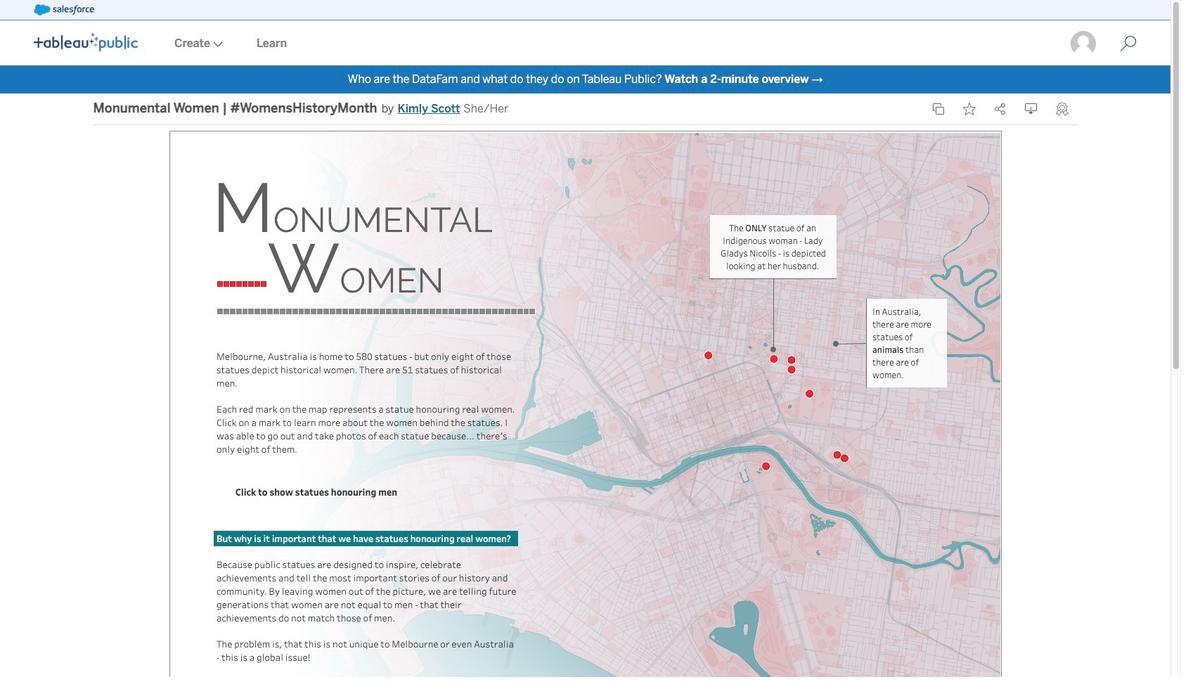 Task type: describe. For each thing, give the bounding box(es) containing it.
salesforce logo image
[[34, 4, 94, 15]]

tara.schultz image
[[1070, 30, 1098, 58]]

create image
[[210, 41, 223, 47]]

logo image
[[34, 33, 138, 51]]

go to search image
[[1103, 35, 1154, 52]]



Task type: vqa. For each thing, say whether or not it's contained in the screenshot.
Region
no



Task type: locate. For each thing, give the bounding box(es) containing it.
make a copy image
[[932, 103, 945, 115]]

nominate for viz of the day image
[[1056, 102, 1069, 116]]

favorite button image
[[963, 103, 976, 115]]



